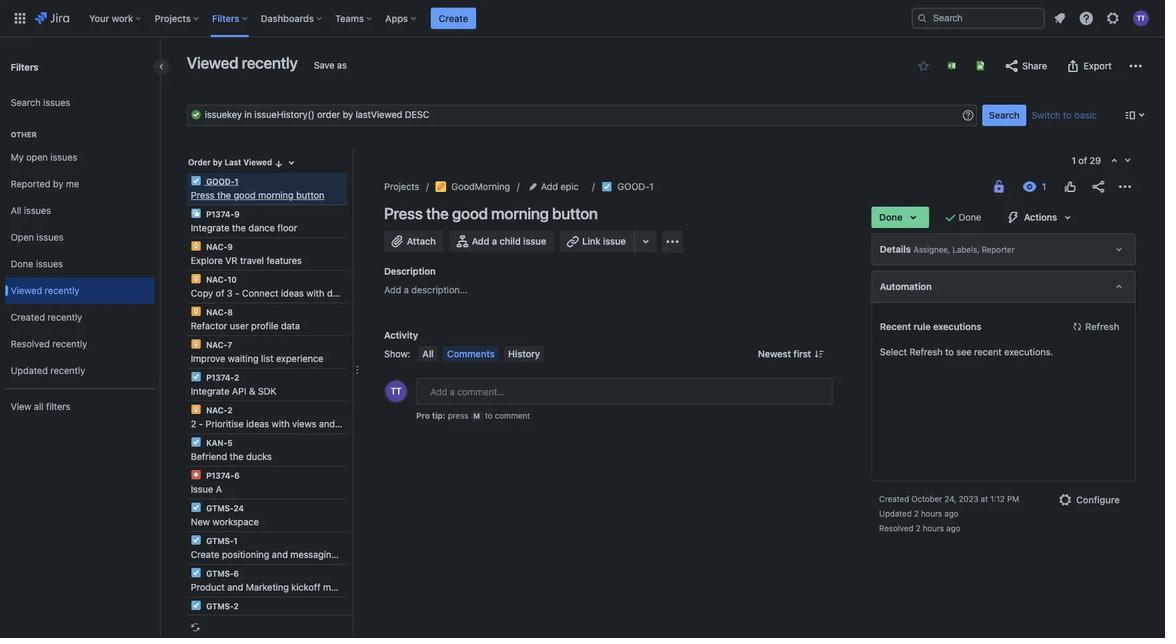 Task type: locate. For each thing, give the bounding box(es) containing it.
gtms- up product on the bottom left of page
[[206, 569, 234, 578]]

all right the show:
[[423, 349, 434, 360]]

of left 29 at top
[[1079, 155, 1087, 166]]

issues right open
[[50, 152, 77, 163]]

nac- for waiting
[[206, 340, 227, 350]]

details element
[[871, 233, 1136, 265]]

save
[[314, 60, 335, 71]]

3 p1374- from the top
[[206, 471, 234, 480]]

small image
[[919, 61, 929, 71], [274, 158, 284, 169]]

create button
[[431, 8, 476, 29]]

of for 1
[[1079, 155, 1087, 166]]

2 gtms- from the top
[[206, 536, 234, 546]]

small image right last
[[274, 158, 284, 169]]

nac- up explore
[[206, 242, 227, 251]]

task image for new workspace
[[191, 502, 201, 513]]

ideas right connect
[[281, 288, 304, 299]]

p1374- for api
[[206, 373, 234, 382]]

vote options: no one has voted for this issue yet. image
[[1063, 179, 1079, 195]]

good
[[234, 190, 256, 201], [452, 204, 488, 223]]

copy
[[191, 288, 213, 299]]

0 vertical spatial -
[[235, 288, 240, 299]]

updated
[[11, 365, 48, 376], [879, 509, 912, 518]]

gtms- for approvals
[[206, 602, 234, 611]]

p1374- for the
[[206, 209, 234, 219]]

idea image up explore
[[191, 241, 201, 251]]

details assignee, labels, reporter
[[880, 244, 1015, 255]]

viewed inside other group
[[11, 285, 42, 296]]

0 horizontal spatial created
[[11, 312, 45, 323]]

6 for a
[[234, 471, 240, 480]]

add down description
[[384, 285, 401, 296]]

nac-9
[[204, 242, 233, 251]]

None text field
[[187, 105, 977, 126]]

created for created october 24, 2023 at 1:12 pm updated 2 hours ago resolved 2 hours ago
[[879, 494, 909, 504]]

share
[[1022, 60, 1047, 71]]

1 horizontal spatial projects
[[384, 181, 419, 192]]

2 horizontal spatial and
[[319, 419, 335, 430]]

created inside other group
[[11, 312, 45, 323]]

1 vertical spatial small image
[[274, 158, 284, 169]]

resolved down october
[[879, 524, 914, 533]]

good-
[[206, 177, 235, 186], [618, 181, 650, 192]]

0 vertical spatial filters
[[212, 13, 240, 24]]

1 idea image from the top
[[191, 274, 201, 284]]

0 vertical spatial integrate
[[191, 222, 230, 233]]

issue right child
[[523, 236, 546, 247]]

small image left the open in microsoft excel icon
[[919, 61, 929, 71]]

kan-5
[[204, 438, 233, 448]]

nac- up refactor
[[206, 308, 227, 317]]

viewed right last
[[244, 158, 272, 167]]

task image for press the good morning button
[[191, 175, 201, 186]]

views
[[292, 419, 316, 430]]

1:12
[[991, 494, 1005, 504]]

positioning right on
[[266, 615, 314, 626]]

with left views
[[272, 419, 290, 430]]

banner
[[0, 0, 1165, 37]]

nac- up 3
[[206, 275, 227, 284]]

0 horizontal spatial viewed recently
[[11, 285, 79, 296]]

2 task image from the top
[[191, 535, 201, 546]]

morning up floor
[[258, 190, 294, 201]]

jira image
[[35, 10, 69, 26], [35, 10, 69, 26]]

all up the open
[[11, 205, 21, 216]]

9 up integrate the dance floor
[[234, 209, 240, 219]]

all inside button
[[423, 349, 434, 360]]

press up subtask icon
[[191, 190, 215, 201]]

created inside created october 24, 2023 at 1:12 pm updated 2 hours ago resolved 2 hours ago
[[879, 494, 909, 504]]

morning up child
[[491, 204, 549, 223]]

task image
[[191, 175, 201, 186], [191, 535, 201, 546], [191, 568, 201, 578]]

the up p1374-9
[[217, 190, 231, 201]]

0 horizontal spatial done
[[11, 259, 33, 270]]

created recently link
[[5, 304, 155, 331]]

0 horizontal spatial ideas
[[246, 419, 269, 430]]

1 vertical spatial filters
[[11, 61, 38, 72]]

done down the open
[[11, 259, 33, 270]]

by inside other group
[[53, 179, 63, 190]]

tip:
[[432, 411, 446, 420]]

1 horizontal spatial updated
[[879, 509, 912, 518]]

projects
[[155, 13, 191, 24], [384, 181, 419, 192]]

1 horizontal spatial press the good morning button
[[384, 204, 598, 223]]

newest first image
[[814, 349, 825, 360]]

task image for get approvals on positioning
[[191, 600, 201, 611]]

integrate down p1374-9
[[191, 222, 230, 233]]

1 vertical spatial ago
[[947, 524, 961, 533]]

task image up get
[[191, 600, 201, 611]]

4 gtms- from the top
[[206, 602, 234, 611]]

data
[[281, 321, 300, 332]]

nac- for -
[[206, 406, 227, 415]]

done up the details
[[879, 212, 903, 223]]

1 horizontal spatial good
[[452, 204, 488, 223]]

integrate down p1374-2
[[191, 386, 230, 397]]

0 vertical spatial all
[[11, 205, 21, 216]]

a left child
[[492, 236, 497, 247]]

issues
[[43, 97, 70, 108], [50, 152, 77, 163], [24, 205, 51, 216], [36, 232, 64, 243], [36, 259, 63, 270]]

issues for search issues
[[43, 97, 70, 108]]

and down the gtms-6
[[227, 582, 243, 593]]

1 horizontal spatial created
[[879, 494, 909, 504]]

0 vertical spatial search
[[11, 97, 41, 108]]

idea image up copy
[[191, 274, 201, 284]]

subtask image
[[191, 208, 201, 219]]

search for search
[[989, 110, 1020, 121]]

filters
[[212, 13, 240, 24], [11, 61, 38, 72]]

3
[[227, 288, 233, 299]]

0 vertical spatial with
[[306, 288, 324, 299]]

press down projects link
[[384, 204, 423, 223]]

viewed recently down filters dropdown button at the left top of page
[[187, 53, 298, 72]]

0 vertical spatial press the good morning button
[[191, 190, 325, 201]]

projects inside the projects dropdown button
[[155, 13, 191, 24]]

list
[[261, 353, 274, 364]]

open
[[11, 232, 34, 243]]

2 issue from the left
[[603, 236, 626, 247]]

1 horizontal spatial good-
[[618, 181, 650, 192]]

profile image of terry turtle image
[[386, 381, 407, 402]]

2 horizontal spatial viewed
[[244, 158, 272, 167]]

&
[[249, 386, 256, 397]]

6 for and
[[234, 569, 239, 578]]

by left last
[[213, 158, 222, 167]]

press the good morning button up dance
[[191, 190, 325, 201]]

of for copy
[[216, 288, 224, 299]]

projects for the projects dropdown button
[[155, 13, 191, 24]]

good- down order by last viewed
[[206, 177, 235, 186]]

pm
[[1007, 494, 1020, 504]]

bug image
[[191, 470, 201, 480]]

idea image left the nac-2
[[191, 404, 201, 415]]

automation
[[880, 281, 932, 292]]

your work
[[89, 13, 133, 24]]

issues down open issues at the left
[[36, 259, 63, 270]]

0 horizontal spatial 9
[[227, 242, 233, 251]]

appswitcher icon image
[[12, 10, 28, 26]]

1 vertical spatial button
[[552, 204, 598, 223]]

1 vertical spatial viewed
[[244, 158, 272, 167]]

1 horizontal spatial all
[[423, 349, 434, 360]]

in
[[363, 288, 371, 299]]

profile
[[251, 321, 279, 332]]

primary element
[[8, 0, 912, 37]]

2 p1374- from the top
[[206, 373, 234, 382]]

button down epic
[[552, 204, 598, 223]]

2 vertical spatial p1374-
[[206, 471, 234, 480]]

1 horizontal spatial morning
[[491, 204, 549, 223]]

0 vertical spatial and
[[319, 419, 335, 430]]

1 vertical spatial search
[[989, 110, 1020, 121]]

issues right the open
[[36, 232, 64, 243]]

assignee,
[[914, 245, 951, 254]]

pro tip: press m to comment
[[416, 411, 530, 420]]

p1374-9
[[204, 209, 240, 219]]

ideas up ducks
[[246, 419, 269, 430]]

recently for viewed recently link
[[45, 285, 79, 296]]

idea image for copy
[[191, 274, 201, 284]]

1 horizontal spatial resolved
[[879, 524, 914, 533]]

viewed
[[187, 53, 239, 72], [244, 158, 272, 167], [11, 285, 42, 296]]

2 integrate from the top
[[191, 386, 230, 397]]

and up product and marketing kickoff meeting
[[272, 549, 288, 560]]

switch to basic
[[1032, 110, 1097, 121]]

add inside add a child issue button
[[472, 236, 490, 247]]

task image up new
[[191, 502, 201, 513]]

0 horizontal spatial press
[[191, 190, 215, 201]]

3 gtms- from the top
[[206, 569, 234, 578]]

0 horizontal spatial by
[[53, 179, 63, 190]]

a for child
[[492, 236, 497, 247]]

by left the me
[[53, 179, 63, 190]]

task image up befriend
[[191, 437, 201, 448]]

created recently
[[11, 312, 82, 323]]

good-1 up link web pages and more icon
[[618, 181, 654, 192]]

1 vertical spatial 6
[[234, 569, 239, 578]]

recently inside 'link'
[[50, 365, 85, 376]]

p1374- for a
[[206, 471, 234, 480]]

1 vertical spatial good
[[452, 204, 488, 223]]

api
[[232, 386, 247, 397]]

search inside button
[[989, 110, 1020, 121]]

gtms- up the new workspace
[[206, 504, 234, 513]]

done up labels, on the top of page
[[959, 212, 982, 223]]

3 task image from the top
[[191, 568, 201, 578]]

search for search issues
[[11, 97, 41, 108]]

1 horizontal spatial by
[[213, 158, 222, 167]]

task image down new
[[191, 535, 201, 546]]

recently down created recently link
[[52, 339, 87, 350]]

1 horizontal spatial viewed recently
[[187, 53, 298, 72]]

goodmorning image
[[435, 181, 446, 192]]

your profile and settings image
[[1133, 10, 1149, 26]]

search
[[11, 97, 41, 108], [989, 110, 1020, 121]]

2 vertical spatial idea image
[[191, 404, 201, 415]]

1 horizontal spatial with
[[306, 288, 324, 299]]

idea image down copy
[[191, 306, 201, 317]]

search up other at the left of the page
[[11, 97, 41, 108]]

befriend
[[191, 451, 227, 462]]

button up floor
[[296, 190, 325, 201]]

nac-7
[[204, 340, 232, 350]]

description...
[[412, 285, 468, 296]]

viewed recently
[[187, 53, 298, 72], [11, 285, 79, 296]]

1 horizontal spatial a
[[492, 236, 497, 247]]

0 vertical spatial idea image
[[191, 241, 201, 251]]

add left child
[[472, 236, 490, 247]]

order
[[188, 158, 211, 167]]

p1374- up the a
[[206, 471, 234, 480]]

share link
[[997, 55, 1054, 77]]

view
[[11, 401, 31, 412]]

0 vertical spatial task image
[[191, 175, 201, 186]]

task image
[[602, 181, 612, 192], [191, 372, 201, 382], [191, 437, 201, 448], [191, 502, 201, 513], [191, 600, 201, 611]]

to right m at the bottom left of page
[[485, 411, 493, 420]]

filters button
[[208, 8, 253, 29]]

p1374-2
[[204, 373, 239, 382]]

3 nac- from the top
[[206, 308, 227, 317]]

1 vertical spatial idea image
[[191, 306, 201, 317]]

resolved down created recently
[[11, 339, 50, 350]]

1 horizontal spatial 9
[[234, 209, 240, 219]]

gtms- for positioning
[[206, 536, 234, 546]]

task image down order
[[191, 175, 201, 186]]

comments button
[[443, 346, 499, 362]]

1 vertical spatial viewed recently
[[11, 285, 79, 296]]

projects left 'goodmorning' image
[[384, 181, 419, 192]]

1 vertical spatial positioning
[[266, 615, 314, 626]]

integrate
[[191, 222, 230, 233], [191, 386, 230, 397]]

1
[[1072, 155, 1076, 166], [235, 177, 239, 186], [650, 181, 654, 192], [234, 536, 238, 546]]

fields
[[338, 419, 361, 430]]

newest
[[758, 349, 791, 360]]

idea image for refactor user profile data
[[191, 306, 201, 317]]

goodmorning link
[[435, 179, 510, 195]]

6 up gtms-2
[[234, 569, 239, 578]]

1 horizontal spatial done
[[879, 212, 903, 223]]

3 idea image from the top
[[191, 404, 201, 415]]

positioning down gtms-1
[[222, 549, 269, 560]]

1 gtms- from the top
[[206, 504, 234, 513]]

1 vertical spatial task image
[[191, 535, 201, 546]]

0 horizontal spatial search
[[11, 97, 41, 108]]

nac- for of
[[206, 275, 227, 284]]

create inside create button
[[439, 13, 468, 24]]

with
[[306, 288, 324, 299], [272, 419, 290, 430]]

projects right work
[[155, 13, 191, 24]]

1 horizontal spatial search
[[989, 110, 1020, 121]]

1 up link web pages and more icon
[[650, 181, 654, 192]]

filters right the projects dropdown button
[[212, 13, 240, 24]]

1 down the workspace
[[234, 536, 238, 546]]

to left basic
[[1063, 110, 1072, 121]]

9 up vr
[[227, 242, 233, 251]]

created left october
[[879, 494, 909, 504]]

2 horizontal spatial add
[[541, 181, 558, 192]]

resolved inside created october 24, 2023 at 1:12 pm updated 2 hours ago resolved 2 hours ago
[[879, 524, 914, 533]]

viewed recently link
[[5, 278, 155, 304]]

0 vertical spatial create
[[439, 13, 468, 24]]

0 horizontal spatial with
[[272, 419, 290, 430]]

Add a comment… field
[[416, 378, 833, 405]]

create right apps dropdown button
[[439, 13, 468, 24]]

recently down resolved recently link
[[50, 365, 85, 376]]

1 horizontal spatial button
[[552, 204, 598, 223]]

attach
[[407, 236, 436, 247]]

get
[[191, 615, 206, 626]]

issue right link
[[603, 236, 626, 247]]

1 horizontal spatial filters
[[212, 13, 240, 24]]

1 of 29
[[1072, 155, 1101, 166]]

1 horizontal spatial and
[[272, 549, 288, 560]]

good- inside good-1 link
[[618, 181, 650, 192]]

nac- for user
[[206, 308, 227, 317]]

0 horizontal spatial button
[[296, 190, 325, 201]]

6 down befriend the ducks at left
[[234, 471, 240, 480]]

search image
[[917, 13, 928, 24]]

of left 3
[[216, 288, 224, 299]]

0 vertical spatial add
[[541, 181, 558, 192]]

all inside other group
[[11, 205, 21, 216]]

approvals
[[209, 615, 250, 626]]

1 horizontal spatial press
[[384, 204, 423, 223]]

1 integrate from the top
[[191, 222, 230, 233]]

updated inside created october 24, 2023 at 1:12 pm updated 2 hours ago resolved 2 hours ago
[[879, 509, 912, 518]]

1 horizontal spatial create
[[439, 13, 468, 24]]

24
[[234, 504, 244, 513]]

1 vertical spatial by
[[53, 179, 63, 190]]

by
[[213, 158, 222, 167], [53, 179, 63, 190]]

with left delivery
[[306, 288, 324, 299]]

- right 3
[[235, 288, 240, 299]]

improve waiting list experience
[[191, 353, 323, 364]]

actions image
[[1117, 179, 1133, 195]]

all issues
[[11, 205, 51, 216]]

all issues link
[[5, 197, 155, 224]]

2 idea image from the top
[[191, 306, 201, 317]]

issues up my open issues
[[43, 97, 70, 108]]

5 nac- from the top
[[206, 406, 227, 415]]

1 nac- from the top
[[206, 242, 227, 251]]

copy link to issue image
[[651, 181, 662, 191]]

create down gtms-1
[[191, 549, 219, 560]]

0 horizontal spatial filters
[[11, 61, 38, 72]]

help image
[[1079, 10, 1095, 26]]

add left epic
[[541, 181, 558, 192]]

0 horizontal spatial good-1
[[204, 177, 239, 186]]

nac-2
[[204, 406, 232, 415]]

updated recently link
[[5, 358, 155, 384]]

newest first
[[758, 349, 811, 360]]

0 horizontal spatial good
[[234, 190, 256, 201]]

0 vertical spatial a
[[492, 236, 497, 247]]

the
[[217, 190, 231, 201], [426, 204, 449, 223], [232, 222, 246, 233], [230, 451, 244, 462]]

1 vertical spatial a
[[404, 285, 409, 296]]

good down goodmorning link
[[452, 204, 488, 223]]

0 horizontal spatial small image
[[274, 158, 284, 169]]

1 horizontal spatial issue
[[603, 236, 626, 247]]

1 vertical spatial updated
[[879, 509, 912, 518]]

add inside add epic popup button
[[541, 181, 558, 192]]

idea image
[[191, 241, 201, 251], [191, 306, 201, 317]]

and left fields
[[319, 419, 335, 430]]

1 horizontal spatial to
[[1063, 110, 1072, 121]]

0 vertical spatial ago
[[945, 509, 959, 518]]

filters up search issues
[[11, 61, 38, 72]]

2 nac- from the top
[[206, 275, 227, 284]]

resolved inside other group
[[11, 339, 50, 350]]

viewed down filters dropdown button at the left top of page
[[187, 53, 239, 72]]

0 vertical spatial 9
[[234, 209, 240, 219]]

updated down october
[[879, 509, 912, 518]]

switch to basic link
[[1032, 110, 1097, 121]]

history button
[[504, 346, 544, 362]]

1 vertical spatial integrate
[[191, 386, 230, 397]]

new
[[354, 549, 372, 560]]

task image left good-1 link
[[602, 181, 612, 192]]

1 vertical spatial of
[[216, 288, 224, 299]]

0 horizontal spatial to
[[485, 411, 493, 420]]

meeting
[[323, 582, 358, 593]]

idea image
[[191, 274, 201, 284], [191, 339, 201, 350], [191, 404, 201, 415]]

other group
[[5, 116, 155, 388]]

1 horizontal spatial good-1
[[618, 181, 654, 192]]

add for add a description...
[[384, 285, 401, 296]]

1 vertical spatial morning
[[491, 204, 549, 223]]

task image down improve
[[191, 372, 201, 382]]

1 down last
[[235, 177, 239, 186]]

a inside button
[[492, 236, 497, 247]]

1 vertical spatial p1374-
[[206, 373, 234, 382]]

share image
[[1091, 179, 1107, 195]]

search left switch
[[989, 110, 1020, 121]]

nac- up improve
[[206, 340, 227, 350]]

filters inside dropdown button
[[212, 13, 240, 24]]

0 vertical spatial resolved
[[11, 339, 50, 350]]

october
[[912, 494, 943, 504]]

p1374- right subtask icon
[[206, 209, 234, 219]]

projects button
[[151, 8, 204, 29]]

viewed recently up created recently
[[11, 285, 79, 296]]

nac- for vr
[[206, 242, 227, 251]]

0 vertical spatial morning
[[258, 190, 294, 201]]

task image up product on the bottom left of page
[[191, 568, 201, 578]]

0 horizontal spatial projects
[[155, 13, 191, 24]]

done inside other group
[[11, 259, 33, 270]]

connect
[[242, 288, 278, 299]]

press the good morning button down goodmorning
[[384, 204, 598, 223]]

link issue button
[[560, 231, 635, 252]]

0 vertical spatial idea image
[[191, 274, 201, 284]]

travel
[[240, 255, 264, 266]]

reported by me link
[[5, 171, 155, 197]]

0 horizontal spatial a
[[404, 285, 409, 296]]

save as button
[[307, 55, 354, 76]]

gtms-24
[[204, 504, 244, 513]]

1 idea image from the top
[[191, 241, 201, 251]]

good- left copy link to issue image on the right
[[618, 181, 650, 192]]

- left the prioritise
[[199, 419, 203, 430]]

the down 5
[[230, 451, 244, 462]]

a
[[492, 236, 497, 247], [404, 285, 409, 296]]

1 p1374- from the top
[[206, 209, 234, 219]]

2 vertical spatial viewed
[[11, 285, 42, 296]]

1 vertical spatial to
[[485, 411, 493, 420]]

notifications image
[[1052, 10, 1068, 26]]

9 for vr
[[227, 242, 233, 251]]

task image for product and marketing kickoff meeting
[[191, 568, 201, 578]]

1 vertical spatial idea image
[[191, 339, 201, 350]]

4 nac- from the top
[[206, 340, 227, 350]]

2 idea image from the top
[[191, 339, 201, 350]]

1 task image from the top
[[191, 175, 201, 186]]

gtms- up approvals
[[206, 602, 234, 611]]

the down p1374-9
[[232, 222, 246, 233]]

dashboards button
[[257, 8, 327, 29]]

menu bar
[[416, 346, 547, 362]]

0 horizontal spatial viewed
[[11, 285, 42, 296]]

1 vertical spatial create
[[191, 549, 219, 560]]

1 vertical spatial resolved
[[879, 524, 914, 533]]

add app image
[[665, 234, 681, 250]]

1 horizontal spatial add
[[472, 236, 490, 247]]



Task type: vqa. For each thing, say whether or not it's contained in the screenshot.


Task type: describe. For each thing, give the bounding box(es) containing it.
dashboards
[[261, 13, 314, 24]]

updated inside updated recently 'link'
[[11, 365, 48, 376]]

settings image
[[1105, 10, 1121, 26]]

my
[[11, 152, 24, 163]]

done issues link
[[5, 251, 155, 278]]

reported
[[11, 179, 50, 190]]

1 horizontal spatial -
[[235, 288, 240, 299]]

10
[[227, 275, 237, 284]]

0 horizontal spatial press the good morning button
[[191, 190, 325, 201]]

save as
[[314, 60, 347, 71]]

add epic
[[541, 181, 579, 192]]

idea image for explore vr travel features
[[191, 241, 201, 251]]

1 vertical spatial press the good morning button
[[384, 204, 598, 223]]

the for 1
[[217, 190, 231, 201]]

2 vertical spatial and
[[227, 582, 243, 593]]

not available - this is the first issue image
[[1109, 156, 1120, 167]]

done button
[[871, 207, 930, 228]]

task image for create positioning and messaging for new feature
[[191, 535, 201, 546]]

configure
[[1076, 495, 1120, 506]]

comments
[[447, 349, 495, 360]]

0 horizontal spatial morning
[[258, 190, 294, 201]]

recently for created recently link
[[47, 312, 82, 323]]

history
[[508, 349, 540, 360]]

epic
[[561, 181, 579, 192]]

idea image for improve
[[191, 339, 201, 350]]

create for create
[[439, 13, 468, 24]]

7
[[227, 340, 232, 350]]

issues for open issues
[[36, 232, 64, 243]]

comment
[[495, 411, 530, 420]]

0 vertical spatial ideas
[[281, 288, 304, 299]]

open in google sheets image
[[975, 60, 986, 71]]

all for all issues
[[11, 205, 21, 216]]

projects for projects link
[[384, 181, 419, 192]]

ducks
[[246, 451, 272, 462]]

gtms- for workspace
[[206, 504, 234, 513]]

description
[[384, 266, 436, 277]]

0 horizontal spatial good-
[[206, 177, 235, 186]]

my open issues
[[11, 152, 77, 163]]

idea image for 2
[[191, 404, 201, 415]]

recently for resolved recently link
[[52, 339, 87, 350]]

2 horizontal spatial done
[[959, 212, 982, 223]]

create positioning and messaging for new feature
[[191, 549, 405, 560]]

first
[[794, 349, 811, 360]]

press
[[448, 411, 469, 420]]

waiting
[[228, 353, 259, 364]]

activity
[[384, 330, 418, 341]]

view all filters
[[11, 401, 70, 412]]

0 vertical spatial viewed
[[187, 53, 239, 72]]

the for 5
[[230, 451, 244, 462]]

done issues
[[11, 259, 63, 270]]

1 issue from the left
[[523, 236, 546, 247]]

projects link
[[384, 179, 419, 195]]

good-1 link
[[618, 179, 654, 195]]

done inside dropdown button
[[879, 212, 903, 223]]

task image for integrate api & sdk
[[191, 372, 201, 382]]

marketing
[[246, 582, 289, 593]]

search button
[[982, 105, 1027, 126]]

1 vertical spatial hours
[[923, 524, 944, 533]]

issues for done issues
[[36, 259, 63, 270]]

all
[[34, 401, 44, 412]]

0 vertical spatial good
[[234, 190, 256, 201]]

nac-8
[[204, 308, 233, 317]]

on
[[253, 615, 264, 626]]

add a description...
[[384, 285, 468, 296]]

experience
[[276, 353, 323, 364]]

2 - prioritise ideas with views and fields
[[191, 419, 361, 430]]

integrate for integrate api & sdk
[[191, 386, 230, 397]]

create for create positioning and messaging for new feature
[[191, 549, 219, 560]]

by for order
[[213, 158, 222, 167]]

recently for updated recently 'link'
[[50, 365, 85, 376]]

open
[[26, 152, 48, 163]]

teams button
[[331, 8, 377, 29]]

updated recently
[[11, 365, 85, 376]]

as
[[337, 60, 347, 71]]

floor
[[277, 222, 297, 233]]

next issue 'p1374-9' ( type 'j' ) image
[[1123, 155, 1133, 166]]

copy of 3 - connect ideas with delivery in jira software
[[191, 288, 430, 299]]

goodmorning
[[451, 181, 510, 192]]

0 vertical spatial to
[[1063, 110, 1072, 121]]

actions button
[[998, 207, 1084, 228]]

menu bar containing all
[[416, 346, 547, 362]]

link web pages and more image
[[638, 233, 654, 249]]

5
[[227, 438, 233, 448]]

my open issues link
[[5, 144, 155, 171]]

prioritise
[[206, 419, 244, 430]]

sdk
[[258, 386, 277, 397]]

add epic button
[[526, 179, 583, 195]]

integrate api & sdk
[[191, 386, 277, 397]]

add a child issue button
[[449, 231, 554, 252]]

configure link
[[1050, 490, 1128, 511]]

issues for all issues
[[24, 205, 51, 216]]

8
[[227, 308, 233, 317]]

gtms- for and
[[206, 569, 234, 578]]

1 vertical spatial with
[[272, 419, 290, 430]]

0 vertical spatial positioning
[[222, 549, 269, 560]]

refactor user profile data
[[191, 321, 300, 332]]

by for reported
[[53, 179, 63, 190]]

child
[[500, 236, 521, 247]]

integrate for integrate the dance floor
[[191, 222, 230, 233]]

0 vertical spatial hours
[[921, 509, 943, 518]]

me
[[66, 179, 79, 190]]

1 vertical spatial press
[[384, 204, 423, 223]]

small image inside order by last viewed link
[[274, 158, 284, 169]]

at
[[981, 494, 988, 504]]

task image for befriend the ducks
[[191, 437, 201, 448]]

all for all
[[423, 349, 434, 360]]

0 vertical spatial button
[[296, 190, 325, 201]]

labels,
[[953, 245, 980, 254]]

created october 24, 2023 at 1:12 pm updated 2 hours ago resolved 2 hours ago
[[879, 494, 1020, 533]]

created for created recently
[[11, 312, 45, 323]]

kickoff
[[291, 582, 320, 593]]

Search field
[[912, 8, 1045, 29]]

viewed recently inside other group
[[11, 285, 79, 296]]

gtms-6
[[204, 569, 239, 578]]

open in microsoft excel image
[[947, 60, 957, 71]]

issue a
[[191, 484, 222, 495]]

product and marketing kickoff meeting
[[191, 582, 358, 593]]

dance
[[249, 222, 275, 233]]

9 for the
[[234, 209, 240, 219]]

add for add a child issue
[[472, 236, 490, 247]]

2023
[[959, 494, 979, 504]]

actions
[[1024, 212, 1057, 223]]

a for description...
[[404, 285, 409, 296]]

recently down dashboards
[[242, 53, 298, 72]]

your work button
[[85, 8, 147, 29]]

resolved recently link
[[5, 331, 155, 358]]

software
[[392, 288, 430, 299]]

add for add epic
[[541, 181, 558, 192]]

all button
[[419, 346, 438, 362]]

open issues link
[[5, 224, 155, 251]]

0 vertical spatial viewed recently
[[187, 53, 298, 72]]

a
[[216, 484, 222, 495]]

1 vertical spatial -
[[199, 419, 203, 430]]

1 left 29 at top
[[1072, 155, 1076, 166]]

view all filters link
[[5, 394, 155, 420]]

the down 'goodmorning' image
[[426, 204, 449, 223]]

automation element
[[871, 271, 1136, 303]]

banner containing your work
[[0, 0, 1165, 37]]

the for 9
[[232, 222, 246, 233]]

0 vertical spatial small image
[[919, 61, 929, 71]]

open issues
[[11, 232, 64, 243]]

last
[[225, 158, 241, 167]]

nac-10
[[204, 275, 237, 284]]

apps button
[[381, 8, 421, 29]]

get approvals on positioning
[[191, 615, 314, 626]]

done image
[[943, 209, 959, 225]]

order by last viewed link
[[187, 154, 286, 170]]

teams
[[335, 13, 364, 24]]



